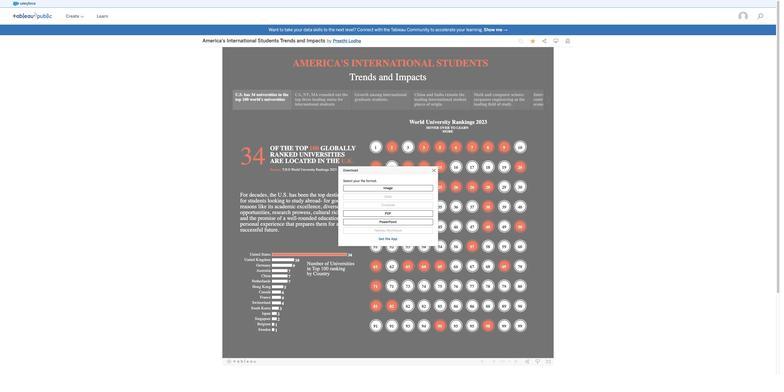 Task type: describe. For each thing, give the bounding box(es) containing it.
next
[[336, 27, 345, 32]]

community
[[407, 27, 430, 32]]

disabled by author image
[[519, 39, 524, 44]]

data
[[304, 27, 312, 32]]

show me link
[[484, 27, 503, 32]]

level?
[[346, 27, 356, 32]]

3 to from the left
[[431, 27, 435, 32]]

and
[[297, 38, 306, 44]]

1 your from the left
[[294, 27, 303, 32]]

2 the from the left
[[384, 27, 390, 32]]

connect
[[357, 27, 374, 32]]

nominate for viz of the day image
[[566, 38, 571, 44]]

me
[[496, 27, 503, 32]]

learn link
[[90, 8, 115, 25]]

1 to from the left
[[280, 27, 284, 32]]

by
[[327, 38, 332, 44]]

accelerate
[[436, 27, 456, 32]]

preethi
[[333, 38, 348, 44]]

create
[[66, 14, 79, 19]]

tableau
[[391, 27, 406, 32]]

learning.
[[467, 27, 483, 32]]

2 your from the left
[[457, 27, 466, 32]]

preethi lodha link
[[333, 38, 361, 44]]



Task type: vqa. For each thing, say whether or not it's contained in the screenshot.
Workbook thumbnail
no



Task type: locate. For each thing, give the bounding box(es) containing it.
your
[[294, 27, 303, 32], [457, 27, 466, 32]]

favorite button image
[[531, 39, 536, 44]]

2 to from the left
[[324, 27, 328, 32]]

→
[[504, 27, 508, 32]]

tara.schultz image
[[739, 11, 749, 22]]

lodha
[[349, 38, 361, 44]]

logo image
[[13, 12, 52, 19]]

2 horizontal spatial to
[[431, 27, 435, 32]]

learn
[[97, 14, 108, 19]]

0 horizontal spatial the
[[329, 27, 335, 32]]

1 horizontal spatial your
[[457, 27, 466, 32]]

take
[[285, 27, 293, 32]]

the left next
[[329, 27, 335, 32]]

create button
[[59, 8, 90, 25]]

international
[[227, 38, 257, 44]]

show
[[484, 27, 495, 32]]

the right with at the top
[[384, 27, 390, 32]]

to right skills
[[324, 27, 328, 32]]

your left learning.
[[457, 27, 466, 32]]

skills
[[313, 27, 323, 32]]

to left "accelerate"
[[431, 27, 435, 32]]

with
[[375, 27, 383, 32]]

students
[[258, 38, 279, 44]]

america's international students trends and impacts by preethi lodha
[[203, 38, 361, 44]]

want to take your data skills to the next level? connect with the tableau community to accelerate your learning. show me →
[[269, 27, 508, 32]]

your right take
[[294, 27, 303, 32]]

trends
[[280, 38, 296, 44]]

1 horizontal spatial to
[[324, 27, 328, 32]]

want
[[269, 27, 279, 32]]

0 horizontal spatial your
[[294, 27, 303, 32]]

1 horizontal spatial the
[[384, 27, 390, 32]]

0 horizontal spatial to
[[280, 27, 284, 32]]

the
[[329, 27, 335, 32], [384, 27, 390, 32]]

to left take
[[280, 27, 284, 32]]

salesforce logo image
[[13, 2, 35, 6]]

go to search image
[[751, 13, 770, 20]]

to
[[280, 27, 284, 32], [324, 27, 328, 32], [431, 27, 435, 32]]

1 the from the left
[[329, 27, 335, 32]]

america's
[[203, 38, 226, 44]]

impacts
[[307, 38, 326, 44]]



